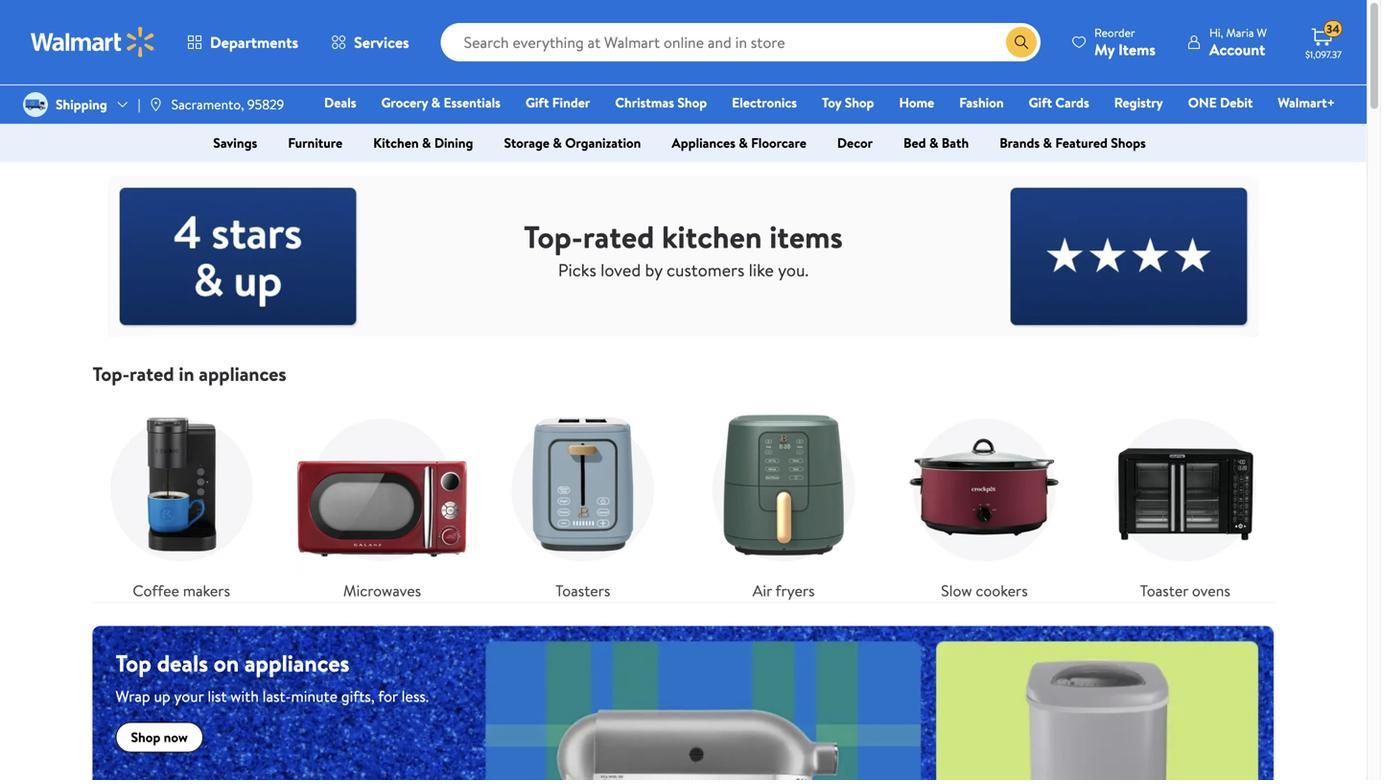 Task type: locate. For each thing, give the bounding box(es) containing it.
& for bed
[[930, 133, 939, 152]]

& for brands
[[1043, 133, 1052, 152]]

deals
[[324, 93, 356, 112]]

& left floorcare
[[739, 133, 748, 152]]

toy shop
[[822, 93, 874, 112]]

0 vertical spatial appliances
[[199, 360, 287, 387]]

departments
[[210, 32, 298, 53]]

toasters link
[[494, 401, 672, 602]]

services
[[354, 32, 409, 53]]

Walmart Site-Wide search field
[[441, 23, 1041, 61]]

appliances inside top deals on appliances wrap up your list with last-minute gifts, for less.
[[245, 647, 350, 679]]

fashion
[[960, 93, 1004, 112]]

shop inside toy shop link
[[845, 93, 874, 112]]

1 vertical spatial rated
[[130, 360, 174, 387]]

0 vertical spatial top-
[[524, 215, 583, 258]]

slow cookers link
[[896, 401, 1074, 602]]

top- inside top-rated kitchen items picks loved by customers like you.
[[524, 215, 583, 258]]

on
[[214, 647, 239, 679]]

top- left loved
[[524, 215, 583, 258]]

0 horizontal spatial top-
[[93, 360, 130, 387]]

toasters
[[556, 580, 611, 601]]

finder
[[552, 93, 590, 112]]

wrap
[[116, 685, 150, 706]]

christmas
[[615, 93, 674, 112]]

fashion link
[[951, 92, 1013, 113]]

rated for kitchen
[[583, 215, 655, 258]]

1 horizontal spatial shop
[[678, 93, 707, 112]]

kitchen & dining
[[373, 133, 473, 152]]

gift left cards
[[1029, 93, 1053, 112]]

storage
[[504, 133, 550, 152]]

savings button
[[198, 128, 273, 158]]

my
[[1095, 39, 1115, 60]]

walmart+ link
[[1270, 92, 1344, 113]]

toy
[[822, 93, 842, 112]]

by
[[645, 258, 663, 282]]

gift for gift finder
[[526, 93, 549, 112]]

1 gift from the left
[[526, 93, 549, 112]]

appliances
[[199, 360, 287, 387], [245, 647, 350, 679]]

search icon image
[[1014, 35, 1030, 50]]

0 horizontal spatial gift
[[526, 93, 549, 112]]

1 vertical spatial appliances
[[245, 647, 350, 679]]

now
[[164, 728, 188, 747]]

christmas shop link
[[607, 92, 716, 113]]

cookers
[[976, 580, 1028, 601]]

items
[[1119, 39, 1156, 60]]

list containing coffee makers
[[81, 386, 1286, 602]]

list
[[81, 386, 1286, 602]]

top- left in in the left top of the page
[[93, 360, 130, 387]]

one debit
[[1188, 93, 1253, 112]]

last-
[[263, 685, 291, 706]]

 image
[[148, 97, 164, 112]]

rated inside top-rated kitchen items picks loved by customers like you.
[[583, 215, 655, 258]]

registry
[[1115, 93, 1164, 112]]

2 horizontal spatial shop
[[845, 93, 874, 112]]

toaster ovens
[[1141, 580, 1231, 601]]

kitchen
[[373, 133, 419, 152]]

microwaves
[[343, 580, 421, 601]]

& right brands
[[1043, 133, 1052, 152]]

shop for toy shop
[[845, 93, 874, 112]]

brands & featured shops
[[1000, 133, 1146, 152]]

grocery
[[381, 93, 428, 112]]

& right the bed
[[930, 133, 939, 152]]

brands & featured shops button
[[985, 128, 1162, 158]]

bath
[[942, 133, 969, 152]]

grocery & essentials
[[381, 93, 501, 112]]

2 gift from the left
[[1029, 93, 1053, 112]]

furniture button
[[273, 128, 358, 158]]

electronics
[[732, 93, 797, 112]]

minute
[[291, 685, 338, 706]]

gift
[[526, 93, 549, 112], [1029, 93, 1053, 112]]

for
[[378, 685, 398, 706]]

appliances right in in the left top of the page
[[199, 360, 287, 387]]

0 vertical spatial rated
[[583, 215, 655, 258]]

fryers
[[776, 580, 815, 601]]

 image
[[23, 92, 48, 117]]

shop up appliances
[[678, 93, 707, 112]]

up
[[154, 685, 170, 706]]

registry link
[[1106, 92, 1172, 113]]

0 horizontal spatial rated
[[130, 360, 174, 387]]

sacramento, 95829
[[171, 95, 284, 114]]

1 horizontal spatial gift
[[1029, 93, 1053, 112]]

1 vertical spatial top-
[[93, 360, 130, 387]]

& right grocery
[[431, 93, 440, 112]]

furniture
[[288, 133, 343, 152]]

shop right toy
[[845, 93, 874, 112]]

gift left finder
[[526, 93, 549, 112]]

gift cards link
[[1020, 92, 1098, 113]]

with
[[230, 685, 259, 706]]

brands
[[1000, 133, 1040, 152]]

deals link
[[316, 92, 365, 113]]

1 horizontal spatial rated
[[583, 215, 655, 258]]

0 horizontal spatial shop
[[131, 728, 160, 747]]

less.
[[402, 685, 429, 706]]

shop inside 'christmas shop' link
[[678, 93, 707, 112]]

departments button
[[171, 19, 315, 65]]

shop for christmas shop
[[678, 93, 707, 112]]

walmart+
[[1278, 93, 1336, 112]]

$1,097.37
[[1306, 48, 1342, 61]]

featured
[[1056, 133, 1108, 152]]

1 horizontal spatial top-
[[524, 215, 583, 258]]

& left dining
[[422, 133, 431, 152]]

coffee
[[133, 580, 179, 601]]

list
[[208, 685, 227, 706]]

appliances
[[672, 133, 736, 152]]

appliances up minute
[[245, 647, 350, 679]]

shop inside shop now link
[[131, 728, 160, 747]]

shop left now
[[131, 728, 160, 747]]

&
[[431, 93, 440, 112], [422, 133, 431, 152], [553, 133, 562, 152], [739, 133, 748, 152], [930, 133, 939, 152], [1043, 133, 1052, 152]]

savings
[[213, 133, 257, 152]]

& right storage
[[553, 133, 562, 152]]

appliances & floorcare
[[672, 133, 807, 152]]



Task type: describe. For each thing, give the bounding box(es) containing it.
bed
[[904, 133, 926, 152]]

items
[[770, 215, 843, 258]]

appliances for in
[[199, 360, 287, 387]]

air
[[753, 580, 772, 601]]

hi, maria w account
[[1210, 24, 1267, 60]]

cards
[[1056, 93, 1090, 112]]

air fryers
[[753, 580, 815, 601]]

storage & organization button
[[489, 128, 657, 158]]

kitchen & dining button
[[358, 128, 489, 158]]

loved
[[601, 258, 641, 282]]

sacramento,
[[171, 95, 244, 114]]

appliances for on
[[245, 647, 350, 679]]

customers
[[667, 258, 745, 282]]

top- for kitchen
[[524, 215, 583, 258]]

account
[[1210, 39, 1266, 60]]

gift finder link
[[517, 92, 599, 113]]

home link
[[891, 92, 943, 113]]

decor button
[[822, 128, 888, 158]]

home
[[899, 93, 935, 112]]

appliances & floorcare button
[[657, 128, 822, 158]]

& for storage
[[553, 133, 562, 152]]

ovens
[[1192, 580, 1231, 601]]

toy shop link
[[814, 92, 883, 113]]

like
[[749, 258, 774, 282]]

makers
[[183, 580, 230, 601]]

picks
[[558, 258, 597, 282]]

essentials
[[444, 93, 501, 112]]

walmart image
[[31, 27, 155, 58]]

reorder my items
[[1095, 24, 1156, 60]]

top- for in
[[93, 360, 130, 387]]

bed & bath button
[[888, 128, 985, 158]]

electronics link
[[724, 92, 806, 113]]

air fryers link
[[695, 401, 873, 602]]

toaster
[[1141, 580, 1189, 601]]

coffee makers link
[[93, 401, 270, 602]]

reorder
[[1095, 24, 1136, 41]]

organization
[[565, 133, 641, 152]]

grocery & essentials link
[[373, 92, 509, 113]]

shop now
[[131, 728, 188, 747]]

|
[[138, 95, 141, 114]]

& for appliances
[[739, 133, 748, 152]]

slow cookers
[[941, 580, 1028, 601]]

coffee makers
[[133, 580, 230, 601]]

& for grocery
[[431, 93, 440, 112]]

95829
[[247, 95, 284, 114]]

34
[[1327, 21, 1340, 37]]

Search search field
[[441, 23, 1041, 61]]

four stars and up. image
[[108, 176, 1259, 337]]

storage & organization
[[504, 133, 641, 152]]

microwaves link
[[293, 401, 471, 602]]

gift finder
[[526, 93, 590, 112]]

maria
[[1227, 24, 1254, 41]]

toaster ovens link
[[1097, 401, 1275, 602]]

christmas shop
[[615, 93, 707, 112]]

debit
[[1220, 93, 1253, 112]]

top deals on appliances wrap up your list with last-minute gifts, for less.
[[116, 647, 429, 706]]

deals
[[157, 647, 208, 679]]

& for kitchen
[[422, 133, 431, 152]]

top-rated in appliances
[[93, 360, 287, 387]]

gift for gift cards
[[1029, 93, 1053, 112]]

gifts,
[[341, 685, 375, 706]]

kitchen
[[662, 215, 762, 258]]

top-rated kitchen items picks loved by customers like you.
[[524, 215, 843, 282]]

your
[[174, 685, 204, 706]]

w
[[1257, 24, 1267, 41]]

shops
[[1111, 133, 1146, 152]]

dining
[[434, 133, 473, 152]]

shop now link
[[116, 722, 203, 753]]

top
[[116, 647, 151, 679]]

hi,
[[1210, 24, 1224, 41]]

you.
[[778, 258, 809, 282]]

gift cards
[[1029, 93, 1090, 112]]

shipping
[[56, 95, 107, 114]]

rated for in
[[130, 360, 174, 387]]

one
[[1188, 93, 1217, 112]]



Task type: vqa. For each thing, say whether or not it's contained in the screenshot.
& related to Brands
yes



